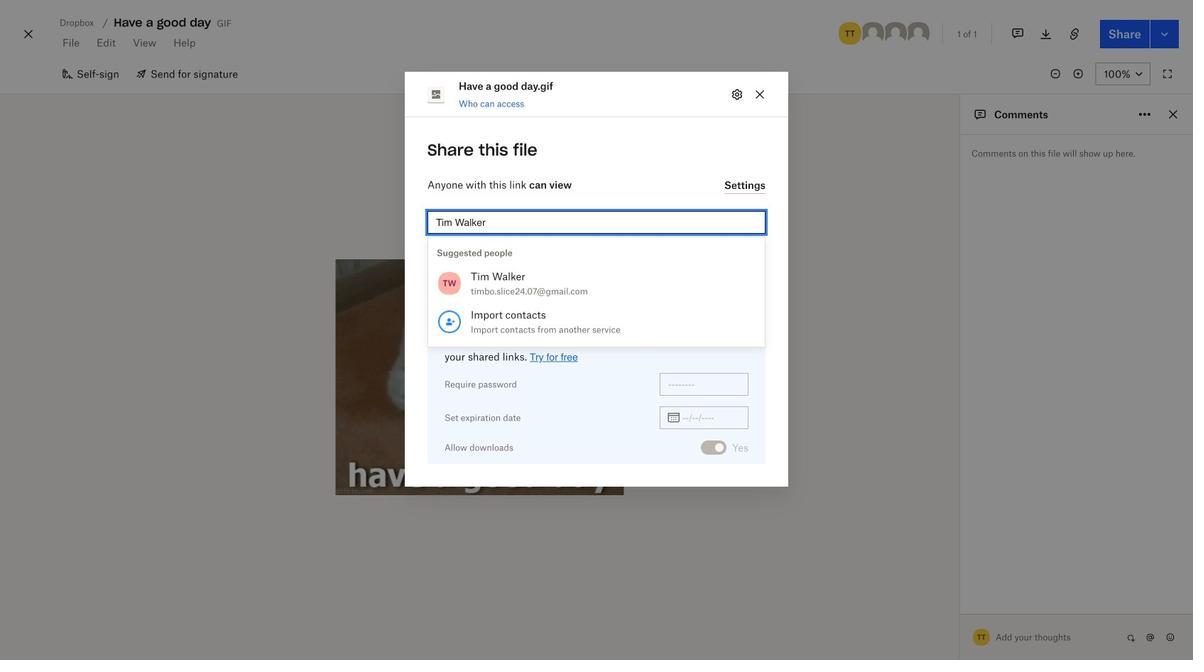 Task type: describe. For each thing, give the bounding box(es) containing it.
1 option from the top
[[428, 264, 765, 303]]

timbo.slice24.07@gmail.com image
[[906, 21, 932, 46]]

jeremy miller image
[[861, 21, 886, 46]]

have a good day.gif image
[[336, 259, 624, 495]]

Require password text field
[[669, 377, 740, 392]]

2 option from the top
[[428, 303, 765, 341]]

Set expiration date text field
[[683, 410, 740, 426]]



Task type: locate. For each thing, give the bounding box(es) containing it.
terry turtle image
[[838, 21, 863, 46]]

close right sidebar image
[[1165, 106, 1182, 123]]

add your thoughts image
[[997, 630, 1111, 645]]

sharing modal dialog
[[405, 72, 789, 600]]

Add your thoughts text field
[[997, 626, 1123, 649]]

tim burton image
[[883, 21, 909, 46]]

Add an email or name text field
[[436, 215, 758, 230]]

close image
[[20, 23, 37, 45]]

option
[[428, 264, 765, 303], [428, 303, 765, 341]]



Task type: vqa. For each thing, say whether or not it's contained in the screenshot.
Jeremy Miller icon
yes



